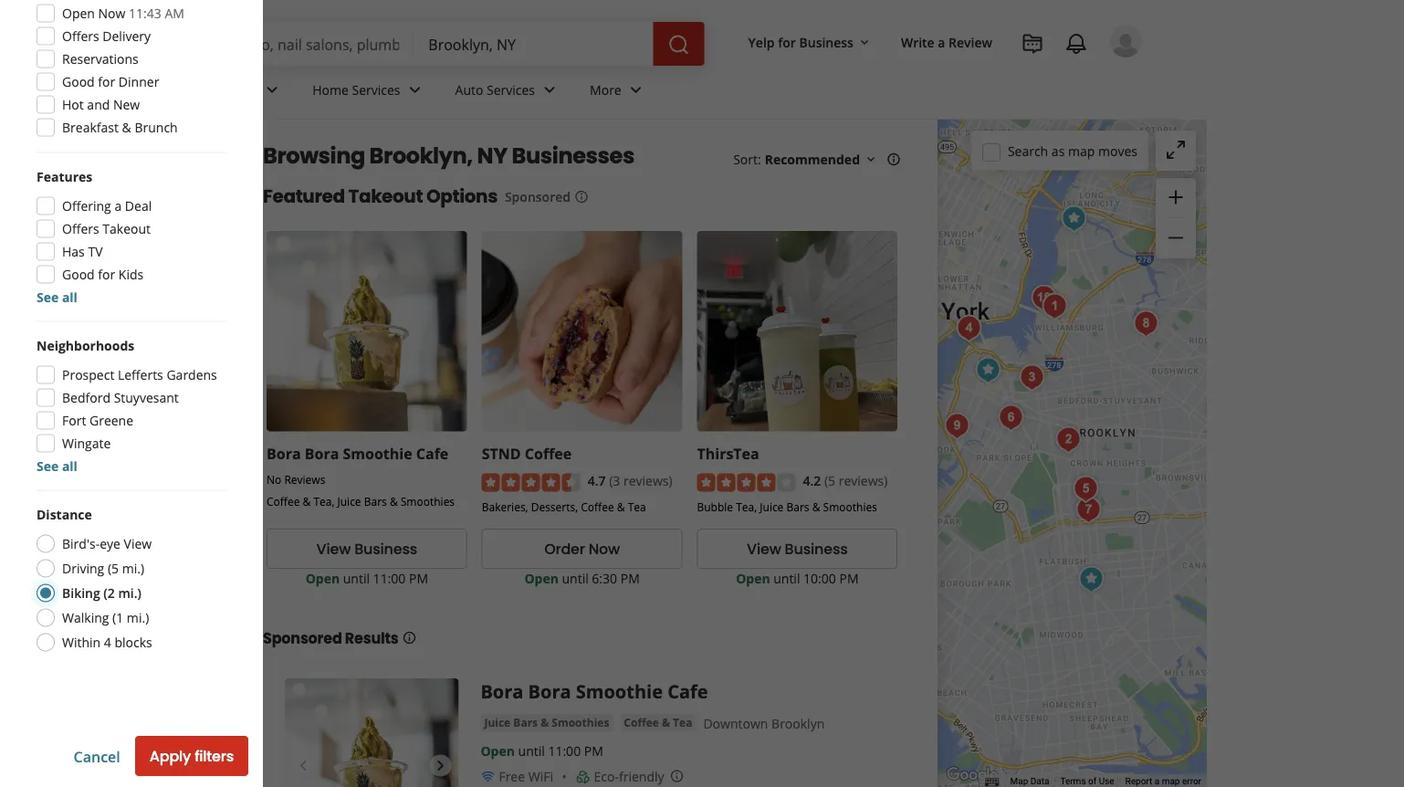 Task type: describe. For each thing, give the bounding box(es) containing it.
apply
[[150, 746, 191, 767]]

auto services
[[455, 81, 535, 98]]

view for thirstea
[[747, 539, 781, 559]]

$ button
[[40, 189, 86, 217]]

brooklyn
[[772, 715, 825, 732]]

sponsored for sponsored
[[505, 188, 571, 205]]

home services
[[312, 81, 400, 98]]

sponsored for sponsored results
[[263, 628, 342, 648]]

walking
[[62, 609, 109, 627]]

2 horizontal spatial bars
[[787, 499, 809, 514]]

dinner inside group
[[119, 349, 159, 366]]

yelp
[[748, 33, 775, 51]]

bora bora smoothie cafe image
[[970, 352, 1007, 389]]

services for auto services
[[487, 81, 535, 98]]

1 prospect lefferts gardens from the top
[[62, 367, 217, 384]]

order now
[[544, 539, 620, 559]]

see for first see all button from the bottom of the page
[[37, 733, 59, 751]]

breakfast & brunch inside group
[[62, 394, 178, 412]]

16 free wifi v2 image
[[481, 770, 495, 784]]

16 eco friendly v2 image
[[576, 770, 590, 784]]

bars inside bora bora smoothie cafe no reviews coffee & tea, juice bars & smoothies
[[364, 494, 387, 509]]

$$$ button
[[131, 189, 176, 217]]

2 good from the top
[[62, 266, 95, 284]]

free wifi
[[499, 768, 553, 785]]

view business link for bora bora smoothie cafe
[[267, 529, 467, 569]]

google image
[[942, 763, 1003, 787]]

group containing suggested
[[31, 251, 226, 418]]

1 dinner from the top
[[119, 74, 159, 91]]

0 horizontal spatial bora bora smoothie cafe link
[[267, 444, 449, 463]]

a left $$$ button
[[115, 198, 122, 215]]

write
[[901, 33, 935, 51]]

brooklyn,
[[369, 141, 473, 171]]

1 vertical spatial takeout
[[103, 221, 151, 238]]

1 horizontal spatial 16 info v2 image
[[574, 189, 589, 204]]

fort
[[62, 412, 86, 430]]

(5 for mi.)
[[108, 560, 119, 578]]

2 see all from the top
[[37, 458, 78, 475]]

1 delivery from the top
[[103, 28, 151, 45]]

4 see all button from the top
[[37, 733, 78, 751]]

11:43 inside group
[[129, 280, 161, 298]]

1 new from the top
[[113, 96, 140, 114]]

0 vertical spatial takeout
[[348, 184, 423, 209]]

offers inside group
[[62, 303, 99, 320]]

distance
[[37, 506, 92, 524]]

slideshow element
[[285, 679, 459, 787]]

see for fourth see all button from the bottom of the page
[[37, 289, 59, 306]]

desserts,
[[531, 499, 578, 514]]

and inside group
[[87, 372, 110, 389]]

now inside group
[[98, 280, 126, 298]]

mi.) for driving (5 mi.)
[[122, 560, 144, 578]]

1 24 chevron down v2 image from the left
[[261, 79, 283, 101]]

bubble
[[697, 499, 733, 514]]

good inside group
[[62, 349, 95, 366]]

starbucks image
[[1073, 561, 1110, 598]]

search
[[1008, 142, 1048, 160]]

more link
[[575, 66, 662, 119]]

stnd
[[482, 444, 521, 463]]

4.2 (5 reviews)
[[803, 472, 888, 490]]

neighborhoods for first see all button from the bottom of the page
[[37, 613, 134, 630]]

10:00
[[804, 569, 836, 587]]

thirstea
[[697, 444, 759, 463]]

1 vertical spatial 11:00
[[548, 742, 581, 760]]

4.7
[[588, 472, 606, 490]]

2 offering from the top
[[62, 473, 111, 490]]

$$ button
[[86, 189, 131, 217]]

apply filters button
[[135, 736, 248, 776]]

within 4 blocks
[[62, 634, 152, 651]]

view business for bora bora smoothie cafe
[[316, 539, 417, 559]]

terms of use link
[[1060, 776, 1115, 787]]

smoothie for bora bora smoothie cafe no reviews coffee & tea, juice bars & smoothies
[[343, 444, 412, 463]]

zoom in image
[[1165, 186, 1187, 208]]

until for thirstea
[[774, 569, 800, 587]]

report a map error
[[1125, 776, 1202, 787]]

bars inside button
[[513, 715, 538, 730]]

report a map error link
[[1125, 776, 1202, 787]]

stnd coffee image
[[1056, 200, 1092, 237]]

search as map moves
[[1008, 142, 1138, 160]]

(5 for reviews)
[[824, 472, 836, 490]]

yelp for business
[[748, 33, 854, 51]]

& inside button
[[662, 715, 670, 730]]

kids for 2nd see all button from the bottom
[[119, 541, 144, 559]]

mi.) for biking (2 mi.)
[[118, 585, 142, 602]]

free
[[499, 768, 525, 785]]

use
[[1099, 776, 1115, 787]]

tea inside button
[[673, 715, 692, 730]]

1 and from the top
[[87, 96, 110, 114]]

keyboard shortcuts image
[[985, 777, 999, 787]]

map region
[[711, 74, 1404, 787]]

2 vertical spatial takeout
[[103, 496, 151, 513]]

coffee inside coffee & tea button
[[624, 715, 659, 730]]

0 vertical spatial tea
[[628, 499, 646, 514]]

reviews
[[284, 472, 325, 487]]

4
[[104, 634, 111, 651]]

downtown brooklyn
[[703, 715, 825, 732]]

friendly
[[619, 768, 664, 785]]

(1
[[112, 609, 123, 627]]

hot inside group
[[62, 372, 84, 389]]

3 see all from the top
[[37, 564, 78, 582]]

1 open now 11:43 am from the top
[[62, 5, 184, 22]]

1 brunch from the top
[[135, 119, 178, 137]]

24 chevron down v2 image
[[404, 79, 426, 101]]

24 chevron down v2 image for auto services
[[539, 79, 561, 101]]

juice inside bora bora smoothie cafe no reviews coffee & tea, juice bars & smoothies
[[337, 494, 361, 509]]

for inside button
[[778, 33, 796, 51]]

eye
[[100, 536, 120, 553]]

previous image
[[292, 755, 314, 776]]

map data
[[1010, 776, 1050, 787]]

bora bora smoothie cafe
[[481, 679, 708, 704]]

1 horizontal spatial bora bora smoothie cafe link
[[481, 679, 708, 704]]

for inside group
[[98, 349, 115, 366]]

neighborhoods for third see all button from the bottom of the page
[[37, 337, 134, 355]]

a down greene
[[115, 473, 122, 490]]

filters
[[195, 746, 234, 767]]

delivery inside group
[[103, 303, 151, 320]]

walking (1 mi.)
[[62, 609, 149, 627]]

$$$
[[145, 195, 164, 210]]

2 see all button from the top
[[37, 458, 78, 475]]

driving (5 mi.)
[[62, 560, 144, 578]]

biking
[[62, 585, 100, 602]]

of
[[1088, 776, 1097, 787]]

good for kids for 2nd see all button from the bottom
[[62, 541, 144, 559]]

browsing
[[263, 141, 365, 171]]

2 horizontal spatial juice
[[760, 499, 784, 514]]

2 offers from the top
[[62, 221, 99, 238]]

review
[[949, 33, 993, 51]]

coffee & tea
[[624, 715, 692, 730]]

suggested
[[37, 251, 102, 268]]

write a review
[[901, 33, 993, 51]]

eco-friendly
[[594, 768, 664, 785]]

auto services link
[[441, 66, 575, 119]]

pm for stnd coffee
[[621, 569, 640, 587]]

all for first see all button from the bottom of the page
[[62, 733, 78, 751]]

business for thirstea
[[785, 539, 848, 559]]

terms
[[1060, 776, 1086, 787]]

wifi
[[528, 768, 553, 785]]

pm for thirstea
[[840, 569, 859, 587]]

& inside button
[[541, 715, 549, 730]]

featured
[[263, 184, 345, 209]]

view for bora bora smoothie cafe
[[316, 539, 351, 559]]

1 reservations from the top
[[62, 51, 139, 68]]

bakeries,
[[482, 499, 528, 514]]

open now 11:43 am inside group
[[62, 280, 184, 298]]

bird's-eye view
[[62, 536, 152, 553]]

businesses
[[512, 141, 635, 171]]

16 info v2 image
[[887, 152, 901, 166]]

barboncino pizza & bar image
[[1050, 421, 1087, 458]]

order now link
[[482, 529, 682, 569]]

greene
[[89, 412, 133, 430]]

moves
[[1098, 142, 1138, 160]]

open until 6:30 pm
[[524, 569, 640, 587]]

2 gardens from the top
[[167, 642, 217, 659]]

error
[[1182, 776, 1202, 787]]

mi.) for walking (1 mi.)
[[127, 609, 149, 627]]

buttermilk channel image
[[939, 408, 976, 444]]

all for third see all button from the bottom of the page
[[62, 458, 78, 475]]

2 prospect lefferts gardens from the top
[[62, 642, 217, 659]]

smoothies inside button
[[552, 715, 609, 730]]

coffee & tea button
[[620, 714, 696, 732]]

hot and new inside group
[[62, 372, 140, 389]]

juice bars & smoothies link
[[481, 714, 613, 732]]

1 offering from the top
[[62, 198, 111, 215]]

services for home services
[[352, 81, 400, 98]]

1 vertical spatial 16 info v2 image
[[402, 631, 417, 645]]

1 gardens from the top
[[167, 367, 217, 384]]

map data button
[[1010, 775, 1050, 787]]

auto
[[455, 81, 483, 98]]

3 see all button from the top
[[37, 564, 78, 582]]

browsing brooklyn, ny businesses
[[263, 141, 635, 171]]

until for bora bora smoothie cafe
[[343, 569, 370, 587]]

offering a deal for fourth see all button from the bottom of the page
[[62, 198, 152, 215]]

2 lefferts from the top
[[118, 642, 163, 659]]

tv for fourth see all button from the bottom of the page
[[88, 243, 103, 261]]

biking (2 mi.)
[[62, 585, 142, 602]]

4.7 (3 reviews)
[[588, 472, 673, 490]]

1 good from the top
[[62, 74, 95, 91]]

1 11:43 from the top
[[129, 5, 161, 22]]

report
[[1125, 776, 1153, 787]]



Task type: vqa. For each thing, say whether or not it's contained in the screenshot.
LOUNGES on the left bottom of page
no



Task type: locate. For each thing, give the bounding box(es) containing it.
1 see all from the top
[[37, 289, 78, 306]]

6:30
[[592, 569, 617, 587]]

neighborhoods up bedford
[[37, 337, 134, 355]]

1 offering a deal from the top
[[62, 198, 152, 215]]

2 open now 11:43 am from the top
[[62, 280, 184, 298]]

mi.)
[[122, 560, 144, 578], [118, 585, 142, 602], [127, 609, 149, 627]]

apply filters
[[150, 746, 234, 767]]

0 vertical spatial offers takeout
[[62, 221, 151, 238]]

2 delivery from the top
[[103, 303, 151, 320]]

offers
[[62, 28, 99, 45], [62, 221, 99, 238], [62, 303, 99, 320], [62, 496, 99, 513]]

2 reservations from the top
[[62, 326, 139, 343]]

4 see all from the top
[[37, 733, 78, 751]]

no
[[267, 472, 281, 487]]

1 features from the top
[[37, 168, 92, 186]]

1 vertical spatial cafe
[[668, 679, 708, 704]]

has left "eye"
[[62, 519, 85, 536]]

view business for thirstea
[[747, 539, 848, 559]]

offering down filters
[[62, 198, 111, 215]]

1 good for kids from the top
[[62, 266, 144, 284]]

0 vertical spatial breakfast
[[62, 119, 119, 137]]

0 horizontal spatial tea
[[628, 499, 646, 514]]

2 kids from the top
[[119, 541, 144, 559]]

1 good for dinner from the top
[[62, 74, 159, 91]]

see left the driving
[[37, 564, 59, 582]]

1 horizontal spatial reviews)
[[839, 472, 888, 490]]

view right "eye"
[[124, 536, 152, 553]]

good for kids for fourth see all button from the bottom of the page
[[62, 266, 144, 284]]

coffee down 4.7
[[581, 499, 614, 514]]

1 tv from the top
[[88, 243, 103, 261]]

4.2 star rating image
[[697, 474, 796, 492]]

reviews) right 4.2
[[839, 472, 888, 490]]

until for stnd coffee
[[562, 569, 589, 587]]

within
[[62, 634, 101, 651]]

4.7 star rating image
[[482, 474, 580, 492]]

for
[[778, 33, 796, 51], [98, 74, 115, 91], [98, 266, 115, 284], [98, 349, 115, 366], [98, 541, 115, 559]]

0 vertical spatial has
[[62, 243, 85, 261]]

bubble tea, juice bars & smoothies
[[697, 499, 877, 514]]

1 hot from the top
[[62, 96, 84, 114]]

kids for fourth see all button from the bottom of the page
[[119, 266, 144, 284]]

hot and new
[[62, 96, 140, 114], [62, 372, 140, 389]]

0 vertical spatial (5
[[824, 472, 836, 490]]

zanmi image
[[1068, 471, 1104, 507]]

open until 11:00 pm up results
[[306, 569, 428, 587]]

has down $
[[62, 243, 85, 261]]

reservations inside group
[[62, 326, 139, 343]]

2 hot from the top
[[62, 372, 84, 389]]

0 vertical spatial hot and new
[[62, 96, 140, 114]]

1 vertical spatial offering a deal
[[62, 473, 152, 490]]

2 reviews) from the left
[[839, 472, 888, 490]]

services right auto
[[487, 81, 535, 98]]

0 horizontal spatial smoothies
[[401, 494, 455, 509]]

features
[[37, 168, 92, 186], [37, 444, 92, 461]]

24 chevron down v2 image right auto services
[[539, 79, 561, 101]]

dinner
[[119, 74, 159, 91], [119, 349, 159, 366]]

view business link up open until 10:00 pm
[[697, 529, 898, 569]]

2 good for dinner from the top
[[62, 349, 159, 366]]

1 vertical spatial good for dinner
[[62, 349, 159, 366]]

new inside group
[[113, 372, 140, 389]]

3 good from the top
[[62, 349, 95, 366]]

bakeries, desserts, coffee & tea
[[482, 499, 646, 514]]

1 prospect from the top
[[62, 367, 114, 384]]

smoothies down 4.2 (5 reviews)
[[823, 499, 877, 514]]

breakfast up fort greene in the bottom left of the page
[[62, 394, 119, 412]]

coffee up 4.7 star rating image
[[525, 444, 572, 463]]

0 horizontal spatial sponsored
[[263, 628, 342, 648]]

until
[[343, 569, 370, 587], [562, 569, 589, 587], [774, 569, 800, 587], [518, 742, 545, 760]]

1 hot and new from the top
[[62, 96, 140, 114]]

has for 2nd see all button from the bottom
[[62, 519, 85, 536]]

view business link for thirstea
[[697, 529, 898, 569]]

breakfast inside group
[[62, 394, 119, 412]]

prospect lefferts gardens
[[62, 367, 217, 384], [62, 642, 217, 659]]

3 all from the top
[[62, 564, 78, 582]]

1 vertical spatial hot and new
[[62, 372, 140, 389]]

juice bars & smoothies
[[484, 715, 609, 730]]

1 vertical spatial has tv
[[62, 519, 103, 536]]

2 features from the top
[[37, 444, 92, 461]]

bora bora smoothie cafe link up juice bars & smoothies
[[481, 679, 708, 704]]

map for error
[[1162, 776, 1180, 787]]

2 has from the top
[[62, 519, 85, 536]]

coffee up friendly
[[624, 715, 659, 730]]

16 info v2 image down businesses
[[574, 189, 589, 204]]

services inside "link"
[[487, 81, 535, 98]]

a right write
[[938, 33, 945, 51]]

(5 down "eye"
[[108, 560, 119, 578]]

24 chevron down v2 image inside the more link
[[625, 79, 647, 101]]

0 vertical spatial has tv
[[62, 243, 103, 261]]

1 reviews) from the left
[[624, 472, 673, 490]]

see left the "cancel"
[[37, 733, 59, 751]]

prospect lefferts gardens up the stuyvesant
[[62, 367, 217, 384]]

eco-
[[594, 768, 619, 785]]

deal down greene
[[125, 473, 152, 490]]

0 vertical spatial open now 11:43 am
[[62, 5, 184, 22]]

see down 'suggested'
[[37, 289, 59, 306]]

projects image
[[1022, 33, 1044, 55]]

2 horizontal spatial view
[[747, 539, 781, 559]]

1 horizontal spatial (5
[[824, 472, 836, 490]]

prospect up bedford
[[62, 367, 114, 384]]

0 vertical spatial 11:00
[[373, 569, 406, 587]]

0 vertical spatial prospect
[[62, 367, 114, 384]]

1 vertical spatial mi.)
[[118, 585, 142, 602]]

0 vertical spatial tv
[[88, 243, 103, 261]]

offers delivery inside group
[[62, 303, 151, 320]]

the river café image
[[951, 310, 987, 347]]

blocks
[[115, 634, 152, 651]]

0 horizontal spatial map
[[1068, 142, 1095, 160]]

now inside order now link
[[589, 539, 620, 559]]

reviews)
[[624, 472, 673, 490], [839, 472, 888, 490]]

0 vertical spatial and
[[87, 96, 110, 114]]

1 vertical spatial features
[[37, 444, 92, 461]]

0 vertical spatial lefferts
[[118, 367, 163, 384]]

0 horizontal spatial cafe
[[416, 444, 449, 463]]

offers takeout up bird's-eye view
[[62, 496, 151, 513]]

0 vertical spatial offers delivery
[[62, 28, 151, 45]]

yelp for business button
[[741, 26, 879, 58]]

good down $
[[62, 266, 95, 284]]

1 vertical spatial bora bora smoothie cafe link
[[481, 679, 708, 704]]

2 neighborhoods from the top
[[37, 613, 134, 630]]

24 chevron down v2 image
[[261, 79, 283, 101], [539, 79, 561, 101], [625, 79, 647, 101]]

features for fourth see all button from the bottom of the page
[[37, 168, 92, 186]]

0 vertical spatial mi.)
[[122, 560, 144, 578]]

sort:
[[733, 150, 761, 168]]

open now 11:43 am
[[62, 5, 184, 22], [62, 280, 184, 298]]

has tv down $
[[62, 243, 103, 261]]

1 kids from the top
[[119, 266, 144, 284]]

featured takeout options
[[263, 184, 498, 209]]

breakfast & brunch up filters
[[62, 119, 178, 137]]

bird's-
[[62, 536, 100, 553]]

2 breakfast & brunch from the top
[[62, 394, 178, 412]]

0 vertical spatial breakfast & brunch
[[62, 119, 178, 137]]

16 info v2 image right results
[[402, 631, 417, 645]]

24 chevron down v2 image inside auto services "link"
[[539, 79, 561, 101]]

1 horizontal spatial view business link
[[697, 529, 898, 569]]

0 horizontal spatial 24 chevron down v2 image
[[261, 79, 283, 101]]

0 horizontal spatial 16 info v2 image
[[402, 631, 417, 645]]

results
[[345, 628, 399, 648]]

0 vertical spatial good for kids
[[62, 266, 144, 284]]

home
[[312, 81, 349, 98]]

1 vertical spatial tv
[[88, 519, 103, 536]]

business categories element
[[172, 66, 1142, 119]]

0 vertical spatial prospect lefferts gardens
[[62, 367, 217, 384]]

map left error
[[1162, 776, 1180, 787]]

0 vertical spatial am
[[165, 5, 184, 22]]

4 offers from the top
[[62, 496, 99, 513]]

tv up driving (5 mi.)
[[88, 519, 103, 536]]

1 see all button from the top
[[37, 289, 78, 306]]

1 vertical spatial and
[[87, 372, 110, 389]]

1 vertical spatial tea
[[673, 715, 692, 730]]

reviews) for order now
[[624, 472, 673, 490]]

1 horizontal spatial smoothie
[[576, 679, 663, 704]]

view business up open until 10:00 pm
[[747, 539, 848, 559]]

1 horizontal spatial bars
[[513, 715, 538, 730]]

16 info v2 image
[[574, 189, 589, 204], [402, 631, 417, 645]]

business up 10:00
[[785, 539, 848, 559]]

notifications image
[[1066, 33, 1087, 55]]

tv for 2nd see all button from the bottom
[[88, 519, 103, 536]]

sponsored down businesses
[[505, 188, 571, 205]]

tea, down the 4.2 star rating image
[[736, 499, 757, 514]]

business for bora bora smoothie cafe
[[354, 539, 417, 559]]

24 chevron down v2 image for more
[[625, 79, 647, 101]]

write a review link
[[894, 26, 1000, 58]]

0 vertical spatial new
[[113, 96, 140, 114]]

tea,
[[314, 494, 335, 509], [736, 499, 757, 514]]

open until 11:00 pm
[[306, 569, 428, 587], [481, 742, 603, 760]]

breakfast & brunch up greene
[[62, 394, 178, 412]]

2 good for kids from the top
[[62, 541, 144, 559]]

2 services from the left
[[487, 81, 535, 98]]

1 offers delivery from the top
[[62, 28, 151, 45]]

1 horizontal spatial services
[[487, 81, 535, 98]]

data
[[1031, 776, 1050, 787]]

0 horizontal spatial 11:00
[[373, 569, 406, 587]]

pm
[[409, 569, 428, 587], [621, 569, 640, 587], [840, 569, 859, 587], [584, 742, 603, 760]]

2 new from the top
[[113, 372, 140, 389]]

1 vertical spatial offering
[[62, 473, 111, 490]]

all for 2nd see all button from the bottom
[[62, 564, 78, 582]]

expand map image
[[1165, 139, 1187, 161]]

0 vertical spatial deal
[[125, 198, 152, 215]]

mi.) right (1
[[127, 609, 149, 627]]

brunch inside group
[[135, 394, 178, 412]]

(5 inside option group
[[108, 560, 119, 578]]

1 vertical spatial neighborhoods
[[37, 613, 134, 630]]

1 vertical spatial lefferts
[[118, 642, 163, 659]]

stuyvesant
[[114, 389, 179, 407]]

option group containing distance
[[37, 506, 226, 655]]

mi.) right (2
[[118, 585, 142, 602]]

good for dinner
[[62, 74, 159, 91], [62, 349, 159, 366]]

bedford
[[62, 389, 110, 407]]

0 horizontal spatial reviews)
[[624, 472, 673, 490]]

0 vertical spatial cafe
[[416, 444, 449, 463]]

business left 16 chevron down v2 icon
[[799, 33, 854, 51]]

0 vertical spatial bora bora smoothie cafe link
[[267, 444, 449, 463]]

lefferts up the stuyvesant
[[118, 367, 163, 384]]

deal right $$
[[125, 198, 152, 215]]

cafe up coffee & tea
[[668, 679, 708, 704]]

new
[[113, 96, 140, 114], [113, 372, 140, 389]]

2 deal from the top
[[125, 473, 152, 490]]

business inside button
[[799, 33, 854, 51]]

gardens up the stuyvesant
[[167, 367, 217, 384]]

(5 right 4.2
[[824, 472, 836, 490]]

0 vertical spatial smoothie
[[343, 444, 412, 463]]

bora bora smoothie cafe link up reviews
[[267, 444, 449, 463]]

open until 11:00 pm up wifi
[[481, 742, 603, 760]]

good for kids down $$ button
[[62, 266, 144, 284]]

map right as
[[1068, 142, 1095, 160]]

open inside group
[[62, 280, 95, 298]]

order
[[544, 539, 585, 559]]

1 horizontal spatial sponsored
[[505, 188, 571, 205]]

has
[[62, 243, 85, 261], [62, 519, 85, 536]]

kids up driving (5 mi.)
[[119, 541, 144, 559]]

1 am from the top
[[165, 5, 184, 22]]

search image
[[668, 34, 690, 56]]

stnd coffee link
[[482, 444, 572, 463]]

2 hot and new from the top
[[62, 372, 140, 389]]

offering a deal for 2nd see all button from the bottom
[[62, 473, 152, 490]]

see for 2nd see all button from the bottom
[[37, 564, 59, 582]]

2 horizontal spatial 24 chevron down v2 image
[[625, 79, 647, 101]]

offering down wingate on the left bottom
[[62, 473, 111, 490]]

11:00 up results
[[373, 569, 406, 587]]

thirstea link
[[697, 444, 759, 463]]

am
[[165, 5, 184, 22], [165, 280, 184, 298]]

0 vertical spatial kids
[[119, 266, 144, 284]]

cafe for bora bora smoothie cafe no reviews coffee & tea, juice bars & smoothies
[[416, 444, 449, 463]]

2 prospect from the top
[[62, 642, 114, 659]]

sponsored left results
[[263, 628, 342, 648]]

options
[[426, 184, 498, 209]]

1 horizontal spatial open until 11:00 pm
[[481, 742, 603, 760]]

4.2
[[803, 472, 821, 490]]

bars
[[364, 494, 387, 509], [787, 499, 809, 514], [513, 715, 538, 730]]

1 has from the top
[[62, 243, 85, 261]]

kids
[[119, 266, 144, 284], [119, 541, 144, 559]]

3 24 chevron down v2 image from the left
[[625, 79, 647, 101]]

peter luger image
[[1037, 288, 1073, 325]]

2 11:43 from the top
[[129, 280, 161, 298]]

stnd coffee
[[482, 444, 572, 463]]

smoothies down bora bora smoothie cafe
[[552, 715, 609, 730]]

1 has tv from the top
[[62, 243, 103, 261]]

1 vertical spatial smoothie
[[576, 679, 663, 704]]

has tv
[[62, 243, 103, 261], [62, 519, 103, 536]]

tv down $$ button
[[88, 243, 103, 261]]

hot and new up bedford
[[62, 372, 140, 389]]

tea
[[628, 499, 646, 514], [673, 715, 692, 730]]

aunts et uncles image
[[1071, 492, 1107, 528]]

a right report on the bottom right
[[1155, 776, 1160, 787]]

map
[[1068, 142, 1095, 160], [1162, 776, 1180, 787]]

smoothie for bora bora smoothie cafe
[[576, 679, 663, 704]]

evelina image
[[1014, 359, 1050, 396]]

2 view business from the left
[[747, 539, 848, 559]]

good up bedford
[[62, 349, 95, 366]]

1 vertical spatial now
[[98, 280, 126, 298]]

1 see from the top
[[37, 289, 59, 306]]

1 services from the left
[[352, 81, 400, 98]]

2 am from the top
[[165, 280, 184, 298]]

see up distance
[[37, 458, 59, 475]]

until left 6:30
[[562, 569, 589, 587]]

has for fourth see all button from the bottom of the page
[[62, 243, 85, 261]]

user actions element
[[734, 23, 1168, 135]]

1 vertical spatial open now 11:43 am
[[62, 280, 184, 298]]

option group
[[37, 506, 226, 655]]

1 vertical spatial prospect
[[62, 642, 114, 659]]

takeout up "eye"
[[103, 496, 151, 513]]

until up results
[[343, 569, 370, 587]]

until up the free wifi
[[518, 742, 545, 760]]

view business down bora bora smoothie cafe no reviews coffee & tea, juice bars & smoothies
[[316, 539, 417, 559]]

business down bora bora smoothie cafe no reviews coffee & tea, juice bars & smoothies
[[354, 539, 417, 559]]

good up filters
[[62, 74, 95, 91]]

tea, inside bora bora smoothie cafe no reviews coffee & tea, juice bars & smoothies
[[314, 494, 335, 509]]

1 view business link from the left
[[267, 529, 467, 569]]

1 neighborhoods from the top
[[37, 337, 134, 355]]

neighborhoods
[[37, 337, 134, 355], [37, 613, 134, 630]]

home services link
[[298, 66, 441, 119]]

0 vertical spatial offering
[[62, 198, 111, 215]]

driving
[[62, 560, 104, 578]]

features for 2nd see all button from the bottom
[[37, 444, 92, 461]]

smoothies left bakeries,
[[401, 494, 455, 509]]

until left 10:00
[[774, 569, 800, 587]]

kids right 'suggested'
[[119, 266, 144, 284]]

open until 10:00 pm
[[736, 569, 859, 587]]

1 vertical spatial open until 11:00 pm
[[481, 742, 603, 760]]

view business link down bora bora smoothie cafe no reviews coffee & tea, juice bars & smoothies
[[267, 529, 467, 569]]

next image
[[430, 755, 451, 776]]

2 vertical spatial mi.)
[[127, 609, 149, 627]]

2 24 chevron down v2 image from the left
[[539, 79, 561, 101]]

tea left downtown
[[673, 715, 692, 730]]

0 horizontal spatial view
[[124, 536, 152, 553]]

(5
[[824, 472, 836, 490], [108, 560, 119, 578]]

2 brunch from the top
[[135, 394, 178, 412]]

zoom out image
[[1165, 227, 1187, 249]]

breakfast up filters
[[62, 119, 119, 137]]

0 vertical spatial map
[[1068, 142, 1095, 160]]

0 vertical spatial brunch
[[135, 119, 178, 137]]

juice bars & smoothies button
[[481, 714, 613, 732]]

bora bora smoothie cafe image
[[285, 679, 459, 787]]

3 see from the top
[[37, 564, 59, 582]]

group
[[37, 168, 226, 307], [1156, 178, 1196, 258], [31, 251, 226, 418], [37, 337, 226, 476], [31, 443, 226, 582], [31, 612, 226, 751]]

1 all from the top
[[62, 289, 78, 306]]

2 offers takeout from the top
[[62, 496, 151, 513]]

smoothies inside bora bora smoothie cafe no reviews coffee & tea, juice bars & smoothies
[[401, 494, 455, 509]]

2 breakfast from the top
[[62, 394, 119, 412]]

fort greene
[[62, 412, 133, 430]]

0 horizontal spatial view business
[[316, 539, 417, 559]]

1 horizontal spatial view
[[316, 539, 351, 559]]

4 see from the top
[[37, 733, 59, 751]]

1 vertical spatial reservations
[[62, 326, 139, 343]]

24 chevron down v2 image left home
[[261, 79, 283, 101]]

tv
[[88, 243, 103, 261], [88, 519, 103, 536]]

offering a deal
[[62, 198, 152, 215], [62, 473, 152, 490]]

4 all from the top
[[62, 733, 78, 751]]

takeout down $$
[[103, 221, 151, 238]]

1 offers from the top
[[62, 28, 99, 45]]

1 horizontal spatial view business
[[747, 539, 848, 559]]

map for moves
[[1068, 142, 1095, 160]]

cancel button
[[74, 746, 120, 766]]

has tv up the driving
[[62, 519, 103, 536]]

bora
[[267, 444, 301, 463], [305, 444, 339, 463], [481, 679, 524, 704], [528, 679, 571, 704]]

features up $
[[37, 168, 92, 186]]

2 offers delivery from the top
[[62, 303, 151, 320]]

bogota latin bistro image
[[993, 399, 1029, 436]]

2 dinner from the top
[[119, 349, 159, 366]]

hot and new up filters
[[62, 96, 140, 114]]

1 horizontal spatial cafe
[[668, 679, 708, 704]]

1 vertical spatial (5
[[108, 560, 119, 578]]

reviews) for view business
[[839, 472, 888, 490]]

2 has tv from the top
[[62, 519, 103, 536]]

2 tv from the top
[[88, 519, 103, 536]]

1 deal from the top
[[125, 198, 152, 215]]

wingate
[[62, 435, 111, 452]]

mi.) down bird's-eye view
[[122, 560, 144, 578]]

1 vertical spatial breakfast
[[62, 394, 119, 412]]

3 offers from the top
[[62, 303, 99, 320]]

16 chevron down v2 image
[[857, 35, 872, 50]]

info icon image
[[670, 769, 684, 783], [670, 769, 684, 783]]

0 vertical spatial hot
[[62, 96, 84, 114]]

0 vertical spatial offering a deal
[[62, 198, 152, 215]]

2 offering a deal from the top
[[62, 473, 152, 490]]

brunch right bedford
[[135, 394, 178, 412]]

2 view business link from the left
[[697, 529, 898, 569]]

cafe inside bora bora smoothie cafe no reviews coffee & tea, juice bars & smoothies
[[416, 444, 449, 463]]

hot up bedford
[[62, 372, 84, 389]]

view up open until 10:00 pm
[[747, 539, 781, 559]]

0 horizontal spatial services
[[352, 81, 400, 98]]

tea down 4.7 (3 reviews)
[[628, 499, 646, 514]]

am inside group
[[165, 280, 184, 298]]

2 all from the top
[[62, 458, 78, 475]]

good for kids up driving (5 mi.)
[[62, 541, 144, 559]]

1 vertical spatial deal
[[125, 473, 152, 490]]

bunna cafe image
[[1128, 305, 1165, 342]]

24 chevron down v2 image right more
[[625, 79, 647, 101]]

0 vertical spatial now
[[98, 5, 126, 22]]

cafe for bora bora smoothie cafe
[[668, 679, 708, 704]]

0 vertical spatial 16 info v2 image
[[574, 189, 589, 204]]

lefferts right 4 on the left
[[118, 642, 163, 659]]

2 see from the top
[[37, 458, 59, 475]]

2 and from the top
[[87, 372, 110, 389]]

brunch up $$$ at the left top of the page
[[135, 119, 178, 137]]

juice inside button
[[484, 715, 511, 730]]

0 vertical spatial open until 11:00 pm
[[306, 569, 428, 587]]

1 vertical spatial map
[[1162, 776, 1180, 787]]

1 view business from the left
[[316, 539, 417, 559]]

more
[[590, 81, 622, 98]]

2 vertical spatial now
[[589, 539, 620, 559]]

1 offers takeout from the top
[[62, 221, 151, 238]]

features down the fort
[[37, 444, 92, 461]]

hot
[[62, 96, 84, 114], [62, 372, 84, 389]]

tea, down reviews
[[314, 494, 335, 509]]

all for fourth see all button from the bottom of the page
[[62, 289, 78, 306]]

as
[[1052, 142, 1065, 160]]

2 horizontal spatial smoothies
[[823, 499, 877, 514]]

11:00 up the 16 eco friendly v2 image
[[548, 742, 581, 760]]

prospect lefferts gardens down (1
[[62, 642, 217, 659]]

neighborhoods up within
[[37, 613, 134, 630]]

1 breakfast & brunch from the top
[[62, 119, 178, 137]]

0 horizontal spatial bars
[[364, 494, 387, 509]]

1 horizontal spatial 11:00
[[548, 742, 581, 760]]

1 breakfast from the top
[[62, 119, 119, 137]]

1 horizontal spatial tea
[[673, 715, 692, 730]]

1 horizontal spatial tea,
[[736, 499, 757, 514]]

coffee inside bora bora smoothie cafe no reviews coffee & tea, juice bars & smoothies
[[267, 494, 300, 509]]

prospect down walking
[[62, 642, 114, 659]]

bora bora smoothie cafe link
[[267, 444, 449, 463], [481, 679, 708, 704]]

1 lefferts from the top
[[118, 367, 163, 384]]

0 vertical spatial dinner
[[119, 74, 159, 91]]

None search field
[[174, 22, 708, 66]]

takeout down brooklyn, at the left top of the page
[[348, 184, 423, 209]]

0 vertical spatial good for dinner
[[62, 74, 159, 91]]

breakfast
[[62, 119, 119, 137], [62, 394, 119, 412]]

offers takeout down $$ button
[[62, 221, 151, 238]]

hot up filters
[[62, 96, 84, 114]]

$$
[[103, 195, 115, 210]]

4 good from the top
[[62, 541, 95, 559]]

(3
[[609, 472, 620, 490]]

prospect
[[62, 367, 114, 384], [62, 642, 114, 659]]

see for third see all button from the bottom of the page
[[37, 458, 59, 475]]

0 horizontal spatial tea,
[[314, 494, 335, 509]]

cafe left stnd
[[416, 444, 449, 463]]

pm for bora bora smoothie cafe
[[409, 569, 428, 587]]

coffee down no
[[267, 494, 300, 509]]

1 vertical spatial delivery
[[103, 303, 151, 320]]

delivery
[[103, 28, 151, 45], [103, 303, 151, 320]]

coffee & tea link
[[620, 714, 696, 732]]

1 vertical spatial new
[[113, 372, 140, 389]]

11:00
[[373, 569, 406, 587], [548, 742, 581, 760]]

1 vertical spatial brunch
[[135, 394, 178, 412]]

smoothie inside bora bora smoothie cafe no reviews coffee & tea, juice bars & smoothies
[[343, 444, 412, 463]]

aska image
[[1026, 280, 1062, 316]]

juice
[[337, 494, 361, 509], [760, 499, 784, 514], [484, 715, 511, 730]]

view down reviews
[[316, 539, 351, 559]]

filters
[[37, 150, 82, 169]]

all
[[62, 289, 78, 306], [62, 458, 78, 475], [62, 564, 78, 582], [62, 733, 78, 751]]



